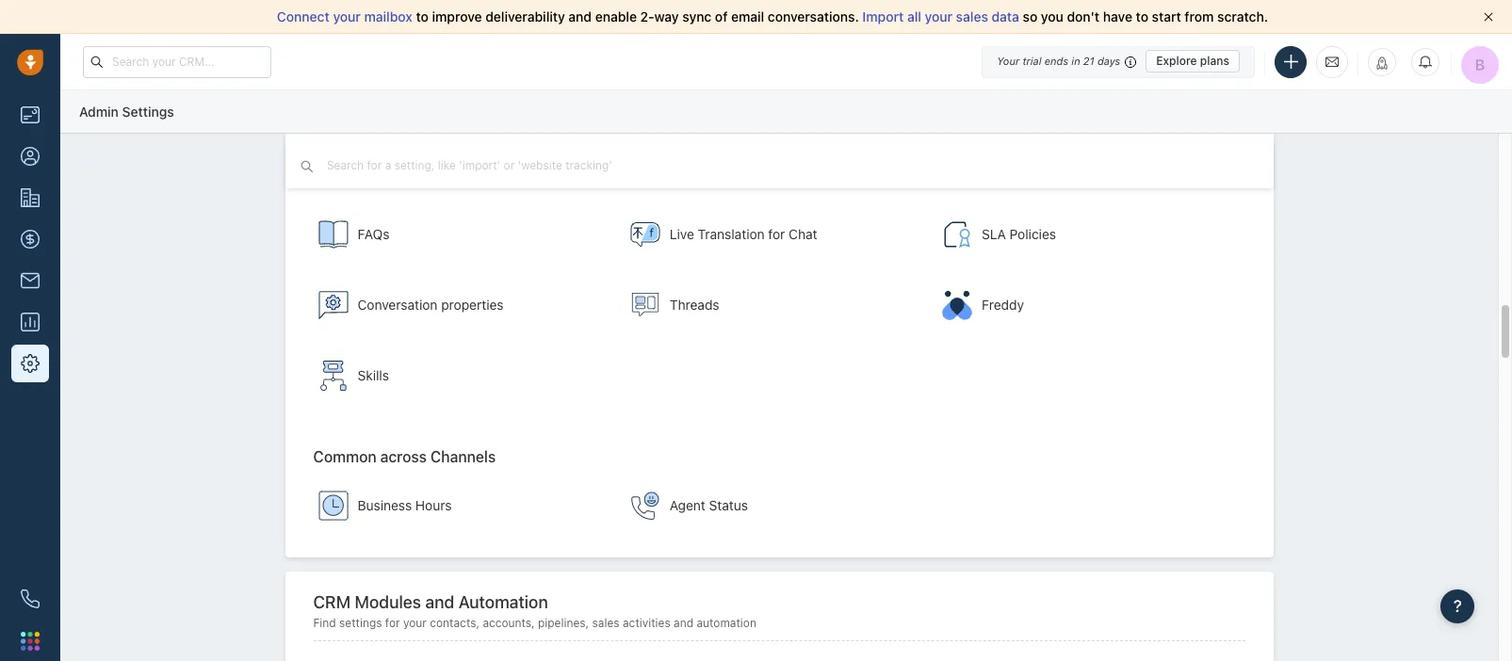 Task type: describe. For each thing, give the bounding box(es) containing it.
mailbox
[[364, 8, 413, 24]]

policies
[[1010, 226, 1056, 242]]

modules
[[355, 593, 421, 613]]

in
[[1072, 55, 1080, 67]]

set up targets for agent to ensure timely responses to customers image
[[942, 220, 972, 250]]

plans
[[1200, 54, 1230, 68]]

explore
[[1156, 54, 1197, 68]]

1 horizontal spatial for
[[768, 226, 785, 242]]

your
[[997, 55, 1020, 67]]

sla
[[982, 226, 1006, 242]]

freddy link
[[933, 273, 1237, 338]]

phone element
[[11, 580, 49, 618]]

automatically close idle chats to focus on active chats image
[[318, 149, 348, 179]]

faqs
[[358, 226, 390, 242]]

admin settings
[[79, 103, 174, 119]]

pipelines,
[[538, 616, 589, 630]]

explore plans
[[1156, 54, 1230, 68]]

so
[[1023, 8, 1038, 24]]

common
[[313, 449, 377, 466]]

chats
[[439, 156, 475, 172]]

your inside the crm modules and automation find settings for your contacts, accounts, pipelines, sales activities and automation
[[403, 616, 427, 630]]

Search your CRM... text field
[[83, 46, 271, 78]]

agent status link
[[621, 473, 925, 539]]

denotes whether your agents are available on different communication channels image
[[630, 491, 660, 521]]

improve
[[432, 8, 482, 24]]

find
[[313, 616, 336, 630]]

sla policies link
[[933, 202, 1237, 268]]

live
[[670, 226, 694, 242]]

sync
[[682, 8, 712, 24]]

business hours
[[358, 498, 452, 514]]

skills
[[358, 368, 389, 384]]

create support articles that answer frequently asked questions in detail image
[[318, 220, 348, 250]]

all
[[907, 8, 921, 24]]

0 horizontal spatial your
[[333, 8, 361, 24]]

translation
[[698, 226, 765, 242]]

automation
[[697, 616, 757, 630]]

what's new image
[[1376, 56, 1389, 69]]

conversation properties link
[[309, 273, 613, 338]]

0 vertical spatial sales
[[956, 8, 988, 24]]

contacts,
[[430, 616, 480, 630]]

1 to from the left
[[416, 8, 429, 24]]

crm
[[313, 593, 351, 613]]

across
[[380, 449, 427, 466]]

your trial ends in 21 days
[[997, 55, 1121, 67]]

close image
[[1484, 12, 1493, 22]]

hours
[[415, 498, 452, 514]]

business
[[358, 498, 412, 514]]

days
[[1098, 55, 1121, 67]]

automation
[[459, 593, 548, 613]]

of
[[715, 8, 728, 24]]

add working hours for different teams across time zones image
[[318, 491, 348, 521]]

start
[[1152, 8, 1181, 24]]

enable
[[595, 8, 637, 24]]

phone image
[[21, 590, 40, 609]]

connect your mailbox to improve deliverability and enable 2-way sync of email conversations. import all your sales data so you don't have to start from scratch.
[[277, 8, 1268, 24]]

conversation
[[358, 297, 438, 313]]

conversations.
[[768, 8, 859, 24]]



Task type: vqa. For each thing, say whether or not it's contained in the screenshot.
add corresponding to 37
no



Task type: locate. For each thing, give the bounding box(es) containing it.
connect
[[277, 8, 330, 24]]

0 vertical spatial for
[[768, 226, 785, 242]]

1 vertical spatial for
[[385, 616, 400, 630]]

admin
[[79, 103, 119, 119]]

status
[[709, 498, 748, 514]]

your
[[333, 8, 361, 24], [925, 8, 953, 24], [403, 616, 427, 630]]

your left mailbox
[[333, 8, 361, 24]]

explore plans link
[[1146, 50, 1240, 73]]

crm modules and automation find settings for your contacts, accounts, pipelines, sales activities and automation
[[313, 593, 757, 630]]

0 horizontal spatial to
[[416, 8, 429, 24]]

data
[[992, 8, 1019, 24]]

have
[[1103, 8, 1133, 24]]

1 horizontal spatial your
[[403, 616, 427, 630]]

view conversations in your language, reply to contacts in theirs image
[[630, 220, 660, 250]]

import all your sales data link
[[863, 8, 1023, 24]]

ends
[[1045, 55, 1069, 67]]

freddy
[[982, 297, 1024, 313]]

freshworks switcher image
[[21, 632, 40, 651]]

and left "enable"
[[569, 8, 592, 24]]

from
[[1185, 8, 1214, 24]]

your down 'modules'
[[403, 616, 427, 630]]

1 horizontal spatial and
[[569, 8, 592, 24]]

for inside the crm modules and automation find settings for your contacts, accounts, pipelines, sales activities and automation
[[385, 616, 400, 630]]

1 horizontal spatial sales
[[956, 8, 988, 24]]

chat
[[789, 226, 817, 242]]

sales inside the crm modules and automation find settings for your contacts, accounts, pipelines, sales activities and automation
[[592, 616, 620, 630]]

to left start
[[1136, 8, 1149, 24]]

sales left activities
[[592, 616, 620, 630]]

2 to from the left
[[1136, 8, 1149, 24]]

to
[[416, 8, 429, 24], [1136, 8, 1149, 24]]

import
[[863, 8, 904, 24]]

2 horizontal spatial your
[[925, 8, 953, 24]]

for down 'modules'
[[385, 616, 400, 630]]

initiate discussions from conversations and tasks with agents or collaborators image
[[630, 290, 660, 321]]

scratch.
[[1218, 8, 1268, 24]]

channels
[[431, 449, 496, 466]]

trial
[[1023, 55, 1042, 67]]

1 horizontal spatial to
[[1136, 8, 1149, 24]]

and
[[569, 8, 592, 24], [425, 593, 454, 613], [674, 616, 694, 630]]

to right mailbox
[[416, 8, 429, 24]]

skills link
[[309, 343, 613, 409]]

auto-
[[358, 156, 392, 172]]

connect your mailbox link
[[277, 8, 416, 24]]

sla policies
[[982, 226, 1056, 242]]

auto-resolve chats link
[[309, 131, 613, 197]]

email
[[731, 8, 764, 24]]

0 vertical spatial and
[[569, 8, 592, 24]]

way
[[654, 8, 679, 24]]

21
[[1083, 55, 1095, 67]]

for
[[768, 226, 785, 242], [385, 616, 400, 630]]

2-
[[640, 8, 654, 24]]

common across channels
[[313, 449, 496, 466]]

sales
[[956, 8, 988, 24], [592, 616, 620, 630]]

agent
[[670, 498, 706, 514]]

1 vertical spatial and
[[425, 593, 454, 613]]

threads link
[[621, 273, 925, 338]]

your right the all
[[925, 8, 953, 24]]

2 vertical spatial and
[[674, 616, 694, 630]]

threads
[[670, 297, 719, 313]]

and up contacts,
[[425, 593, 454, 613]]

sales left "data"
[[956, 8, 988, 24]]

accounts,
[[483, 616, 535, 630]]

0 horizontal spatial sales
[[592, 616, 620, 630]]

faqs link
[[309, 202, 613, 268]]

live translation for chat
[[670, 226, 817, 242]]

1 vertical spatial sales
[[592, 616, 620, 630]]

business hours link
[[309, 473, 613, 539]]

you
[[1041, 8, 1064, 24]]

agent status
[[670, 498, 748, 514]]

ai engine to assist agents and admins to solve complex problems image
[[942, 290, 972, 321]]

send email image
[[1326, 54, 1339, 70]]

route and prioritize conversations automatically based on agents' skills image
[[318, 361, 348, 391]]

activities
[[623, 616, 671, 630]]

settings
[[339, 616, 382, 630]]

0 horizontal spatial for
[[385, 616, 400, 630]]

Search for a setting, like 'import' or 'website tracking' text field
[[325, 156, 708, 174]]

resolve
[[392, 156, 436, 172]]

manage properties to categorize and keep track of your conversations image
[[318, 290, 348, 321]]

live translation for chat link
[[621, 202, 925, 268]]

0 horizontal spatial and
[[425, 593, 454, 613]]

and right activities
[[674, 616, 694, 630]]

don't
[[1067, 8, 1100, 24]]

deliverability
[[485, 8, 565, 24]]

auto-resolve chats
[[358, 156, 475, 172]]

2 horizontal spatial and
[[674, 616, 694, 630]]

properties
[[441, 297, 504, 313]]

for left chat on the top of page
[[768, 226, 785, 242]]

settings
[[122, 103, 174, 119]]

conversation properties
[[358, 297, 504, 313]]



